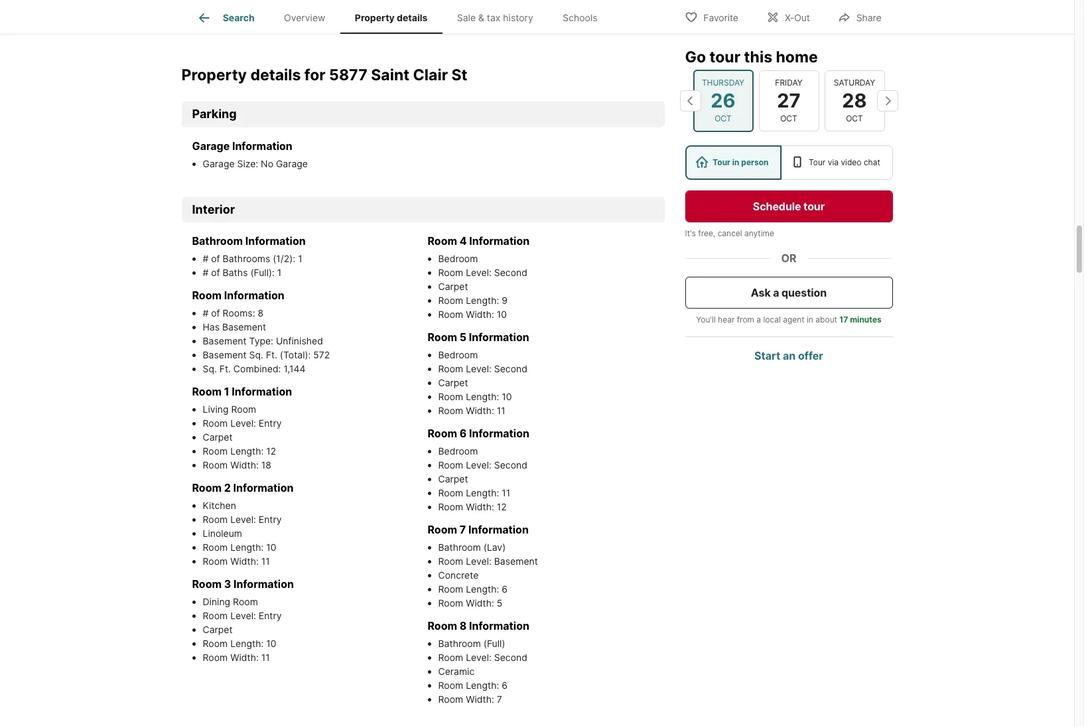 Task type: describe. For each thing, give the bounding box(es) containing it.
0 vertical spatial ft.
[[266, 349, 277, 361]]

x-out button
[[755, 3, 821, 30]]

st
[[452, 65, 467, 84]]

person
[[742, 157, 769, 167]]

information inside bathroom information # of bathrooms (1/2): 1 # of baths (full): 1
[[245, 234, 306, 248]]

oct for 28
[[846, 113, 863, 123]]

property for property details for 5877 saint clair st
[[182, 65, 247, 84]]

living
[[203, 404, 229, 415]]

# for room
[[203, 307, 209, 319]]

it's free, cancel anytime
[[685, 228, 774, 238]]

7 inside room 7 information bathroom (lav) room level: basement concrete room length: 6 room width: 5
[[460, 523, 466, 536]]

interior
[[192, 202, 235, 216]]

offer
[[798, 349, 824, 362]]

saint
[[371, 65, 410, 84]]

you'll hear from a local agent in about 17 minutes
[[696, 315, 882, 325]]

10 inside room 2 information kitchen room level: entry linoleum room length: 10 room width: 11
[[266, 542, 276, 553]]

6 for 7
[[502, 584, 508, 595]]

tour for tour via video chat
[[809, 157, 826, 167]]

property details for 5877 saint clair st
[[182, 65, 467, 84]]

x-out
[[785, 12, 810, 23]]

it's
[[685, 228, 696, 238]]

28
[[842, 89, 867, 112]]

unfinished
[[276, 335, 323, 347]]

5 inside room 7 information bathroom (lav) room level: basement concrete room length: 6 room width: 5
[[497, 597, 503, 609]]

(total):
[[280, 349, 311, 361]]

room inside room information # of rooms: 8 has basement basement type: unfinished basement sq. ft. (total): 572 sq. ft. combined: 1,144
[[192, 289, 222, 302]]

combined:
[[234, 363, 281, 374]]

dining
[[203, 596, 230, 607]]

room information # of rooms: 8 has basement basement type: unfinished basement sq. ft. (total): 572 sq. ft. combined: 1,144
[[192, 289, 330, 374]]

via
[[828, 157, 839, 167]]

this
[[744, 48, 773, 66]]

(1/2):
[[273, 253, 295, 264]]

length: inside 'room 3 information dining room room level: entry carpet room length: 10 room width: 11'
[[230, 638, 264, 649]]

hear
[[718, 315, 735, 325]]

tour for schedule
[[804, 200, 825, 213]]

room 4 information bedroom room level: second carpet room length: 9 room width: 10
[[428, 234, 530, 320]]

garage right the no
[[276, 158, 308, 169]]

length: inside room 6 information bedroom room level: second carpet room length: 11 room width: 12
[[466, 487, 499, 499]]

room 7 information bathroom (lav) room level: basement concrete room length: 6 room width: 5
[[428, 523, 538, 609]]

7 inside room 8 information bathroom (full) room level: second ceramic room length: 6 room width: 7
[[497, 694, 502, 705]]

length: inside room 1 information living room room level: entry carpet room length: 12 room width: 18
[[230, 445, 264, 457]]

carpet inside room 1 information living room room level: entry carpet room length: 12 room width: 18
[[203, 432, 233, 443]]

entry for room 1 information
[[259, 418, 282, 429]]

room 3 information dining room room level: entry carpet room length: 10 room width: 11
[[192, 578, 294, 663]]

rooms:
[[223, 307, 255, 319]]

1 inside room 1 information living room room level: entry carpet room length: 12 room width: 18
[[224, 385, 229, 398]]

video
[[841, 157, 862, 167]]

tour in person
[[713, 157, 769, 167]]

property details
[[355, 12, 428, 23]]

friday 27 oct
[[775, 77, 803, 123]]

parking
[[192, 107, 237, 121]]

tour in person option
[[685, 145, 782, 180]]

2 # from the top
[[203, 267, 209, 278]]

bathroom for room 8 information
[[438, 638, 481, 649]]

bedroom for 6
[[438, 445, 478, 457]]

schedule tour
[[753, 200, 825, 213]]

width: inside room 1 information living room room level: entry carpet room length: 12 room width: 18
[[230, 459, 259, 471]]

8 inside room 8 information bathroom (full) room level: second ceramic room length: 6 room width: 7
[[460, 619, 467, 633]]

4
[[460, 234, 467, 248]]

room 5 information bedroom room level: second carpet room length: 10 room width: 11
[[428, 331, 529, 416]]

27
[[777, 89, 801, 112]]

kitchen
[[203, 500, 236, 511]]

saturday 28 oct
[[834, 77, 876, 123]]

8 inside room information # of rooms: 8 has basement basement type: unfinished basement sq. ft. (total): 572 sq. ft. combined: 1,144
[[258, 307, 264, 319]]

or
[[781, 252, 797, 265]]

0 vertical spatial sq.
[[249, 349, 263, 361]]

2
[[224, 481, 231, 495]]

length: inside room 8 information bathroom (full) room level: second ceramic room length: 6 room width: 7
[[466, 680, 499, 691]]

has
[[203, 321, 220, 333]]

ask a question button
[[685, 277, 893, 309]]

overview tab
[[269, 2, 340, 34]]

ask
[[751, 286, 771, 299]]

information inside garage information garage size: no garage
[[232, 139, 293, 152]]

oct for 27
[[781, 113, 798, 123]]

carpet for room 5 information
[[438, 377, 468, 388]]

length: inside room 4 information bedroom room level: second carpet room length: 9 room width: 10
[[466, 295, 499, 306]]

room 2 information kitchen room level: entry linoleum room length: 10 room width: 11
[[192, 481, 294, 567]]

tab list containing search
[[182, 0, 623, 34]]

favorite button
[[674, 3, 750, 30]]

clair
[[413, 65, 448, 84]]

level: inside room 4 information bedroom room level: second carpet room length: 9 room width: 10
[[466, 267, 492, 278]]

12 inside room 1 information living room room level: entry carpet room length: 12 room width: 18
[[266, 445, 276, 457]]

level: inside room 6 information bedroom room level: second carpet room length: 11 room width: 12
[[466, 459, 492, 471]]

bedroom for 4
[[438, 253, 478, 264]]

bathrooms
[[223, 253, 270, 264]]

1 horizontal spatial 1
[[277, 267, 282, 278]]

an
[[783, 349, 796, 362]]

11 inside 'room 3 information dining room room level: entry carpet room length: 10 room width: 11'
[[261, 652, 270, 663]]

information inside room information # of rooms: 8 has basement basement type: unfinished basement sq. ft. (total): 572 sq. ft. combined: 1,144
[[224, 289, 284, 302]]

home
[[776, 48, 818, 66]]

second for room 5 information
[[494, 363, 528, 374]]

start
[[755, 349, 781, 362]]

you'll
[[696, 315, 716, 325]]

local
[[764, 315, 781, 325]]

entry for room 3 information
[[259, 610, 282, 621]]

572
[[313, 349, 330, 361]]

5 inside room 5 information bedroom room level: second carpet room length: 10 room width: 11
[[460, 331, 467, 344]]

information for room 1 information
[[232, 385, 292, 398]]

second for room 4 information
[[494, 267, 528, 278]]

cancel
[[718, 228, 742, 238]]

tour for go
[[710, 48, 741, 66]]

a inside ask a question button
[[773, 286, 779, 299]]

favorite
[[704, 12, 739, 23]]

for
[[304, 65, 326, 84]]

9
[[502, 295, 508, 306]]

share
[[857, 12, 882, 23]]

size:
[[237, 158, 258, 169]]

list box containing tour in person
[[685, 145, 893, 180]]

go
[[685, 48, 706, 66]]

garage left size:
[[203, 158, 235, 169]]

level: inside room 2 information kitchen room level: entry linoleum room length: 10 room width: 11
[[230, 514, 256, 525]]

schedule
[[753, 200, 801, 213]]

information for room 2 information
[[233, 481, 294, 495]]

oct for 26
[[715, 113, 732, 123]]

3
[[224, 578, 231, 591]]

10 inside room 4 information bedroom room level: second carpet room length: 9 room width: 10
[[497, 309, 507, 320]]

11 inside room 2 information kitchen room level: entry linoleum room length: 10 room width: 11
[[261, 556, 270, 567]]

width: inside room 4 information bedroom room level: second carpet room length: 9 room width: 10
[[466, 309, 494, 320]]

thursday
[[702, 77, 745, 87]]

# for bathroom
[[203, 253, 209, 264]]

out
[[795, 12, 810, 23]]

width: inside room 5 information bedroom room level: second carpet room length: 10 room width: 11
[[466, 405, 494, 416]]



Task type: vqa. For each thing, say whether or not it's contained in the screenshot.
Level: within Room 6 Information Bedroom Room Level: Second Carpet Room Length: 11 Room Width: 12
yes



Task type: locate. For each thing, give the bounding box(es) containing it.
1 down "(1/2):"
[[277, 267, 282, 278]]

information for room 8 information
[[469, 619, 530, 633]]

information inside room 4 information bedroom room level: second carpet room length: 9 room width: 10
[[469, 234, 530, 248]]

4 second from the top
[[494, 652, 528, 663]]

information for room 4 information
[[469, 234, 530, 248]]

10
[[497, 309, 507, 320], [502, 391, 512, 402], [266, 542, 276, 553], [266, 638, 276, 649]]

1 vertical spatial in
[[807, 315, 814, 325]]

0 vertical spatial entry
[[259, 418, 282, 429]]

information down 18
[[233, 481, 294, 495]]

2 tour from the left
[[809, 157, 826, 167]]

18
[[261, 459, 271, 471]]

1 horizontal spatial details
[[397, 12, 428, 23]]

details for property details
[[397, 12, 428, 23]]

basement inside room 7 information bathroom (lav) room level: basement concrete room length: 6 room width: 5
[[494, 556, 538, 567]]

0 vertical spatial 5
[[460, 331, 467, 344]]

minutes
[[850, 315, 882, 325]]

1
[[298, 253, 302, 264], [277, 267, 282, 278], [224, 385, 229, 398]]

bathroom inside room 8 information bathroom (full) room level: second ceramic room length: 6 room width: 7
[[438, 638, 481, 649]]

0 horizontal spatial in
[[733, 157, 740, 167]]

second inside room 5 information bedroom room level: second carpet room length: 10 room width: 11
[[494, 363, 528, 374]]

second inside room 6 information bedroom room level: second carpet room length: 11 room width: 12
[[494, 459, 528, 471]]

2 of from the top
[[211, 267, 220, 278]]

bedroom for 5
[[438, 349, 478, 361]]

baths
[[223, 267, 248, 278]]

6 inside room 6 information bedroom room level: second carpet room length: 11 room width: 12
[[460, 427, 467, 440]]

x-
[[785, 12, 795, 23]]

0 vertical spatial a
[[773, 286, 779, 299]]

1 horizontal spatial in
[[807, 315, 814, 325]]

6 down room 5 information bedroom room level: second carpet room length: 10 room width: 11
[[460, 427, 467, 440]]

5
[[460, 331, 467, 344], [497, 597, 503, 609]]

2 vertical spatial #
[[203, 307, 209, 319]]

(full)
[[484, 638, 505, 649]]

entry inside room 2 information kitchen room level: entry linoleum room length: 10 room width: 11
[[259, 514, 282, 525]]

3 # from the top
[[203, 307, 209, 319]]

0 horizontal spatial tour
[[710, 48, 741, 66]]

schedule tour button
[[685, 190, 893, 222]]

property up saint
[[355, 12, 395, 23]]

information for room 5 information
[[469, 331, 529, 344]]

of for room
[[211, 307, 220, 319]]

sq.
[[249, 349, 263, 361], [203, 363, 217, 374]]

information inside 'room 3 information dining room room level: entry carpet room length: 10 room width: 11'
[[234, 578, 294, 591]]

go tour this home
[[685, 48, 818, 66]]

0 vertical spatial #
[[203, 253, 209, 264]]

0 vertical spatial property
[[355, 12, 395, 23]]

of up has
[[211, 307, 220, 319]]

tour left person
[[713, 157, 731, 167]]

(lav)
[[484, 542, 506, 553]]

oct inside the friday 27 oct
[[781, 113, 798, 123]]

2 horizontal spatial 1
[[298, 253, 302, 264]]

level: inside room 5 information bedroom room level: second carpet room length: 10 room width: 11
[[466, 363, 492, 374]]

information inside room 2 information kitchen room level: entry linoleum room length: 10 room width: 11
[[233, 481, 294, 495]]

0 vertical spatial 6
[[460, 427, 467, 440]]

0 horizontal spatial tour
[[713, 157, 731, 167]]

2 vertical spatial entry
[[259, 610, 282, 621]]

information inside room 6 information bedroom room level: second carpet room length: 11 room width: 12
[[469, 427, 530, 440]]

1 vertical spatial bathroom
[[438, 542, 481, 553]]

1 bedroom from the top
[[438, 253, 478, 264]]

oct inside 'thursday 26 oct'
[[715, 113, 732, 123]]

in inside option
[[733, 157, 740, 167]]

room
[[428, 234, 457, 248], [438, 267, 463, 278], [192, 289, 222, 302], [438, 295, 463, 306], [438, 309, 463, 320], [428, 331, 457, 344], [438, 363, 463, 374], [192, 385, 222, 398], [438, 391, 463, 402], [231, 404, 256, 415], [438, 405, 463, 416], [203, 418, 228, 429], [428, 427, 457, 440], [203, 445, 228, 457], [203, 459, 228, 471], [438, 459, 463, 471], [192, 481, 222, 495], [438, 487, 463, 499], [438, 501, 463, 513], [203, 514, 228, 525], [428, 523, 457, 536], [203, 542, 228, 553], [203, 556, 228, 567], [438, 556, 463, 567], [192, 578, 222, 591], [438, 584, 463, 595], [233, 596, 258, 607], [438, 597, 463, 609], [203, 610, 228, 621], [428, 619, 457, 633], [203, 638, 228, 649], [203, 652, 228, 663], [438, 652, 463, 663], [438, 680, 463, 691], [438, 694, 463, 705]]

11
[[497, 405, 506, 416], [502, 487, 511, 499], [261, 556, 270, 567], [261, 652, 270, 663]]

in left person
[[733, 157, 740, 167]]

about
[[816, 315, 838, 325]]

1 entry from the top
[[259, 418, 282, 429]]

share button
[[827, 3, 893, 30]]

bedroom
[[438, 253, 478, 264], [438, 349, 478, 361], [438, 445, 478, 457]]

a right the ask
[[773, 286, 779, 299]]

0 vertical spatial 8
[[258, 307, 264, 319]]

1 vertical spatial property
[[182, 65, 247, 84]]

# left baths
[[203, 267, 209, 278]]

tab list
[[182, 0, 623, 34]]

2 vertical spatial bedroom
[[438, 445, 478, 457]]

3 bedroom from the top
[[438, 445, 478, 457]]

carpet
[[438, 281, 468, 292], [438, 377, 468, 388], [203, 432, 233, 443], [438, 473, 468, 485], [203, 624, 233, 635]]

1 vertical spatial 8
[[460, 619, 467, 633]]

0 horizontal spatial 1
[[224, 385, 229, 398]]

sq. up combined:
[[249, 349, 263, 361]]

overview
[[284, 12, 326, 23]]

1 horizontal spatial oct
[[781, 113, 798, 123]]

0 horizontal spatial 5
[[460, 331, 467, 344]]

room 6 information bedroom room level: second carpet room length: 11 room width: 12
[[428, 427, 530, 513]]

7
[[460, 523, 466, 536], [497, 694, 502, 705]]

garage information garage size: no garage
[[192, 139, 308, 169]]

2 bedroom from the top
[[438, 349, 478, 361]]

8
[[258, 307, 264, 319], [460, 619, 467, 633]]

1 vertical spatial entry
[[259, 514, 282, 525]]

oct down 27
[[781, 113, 798, 123]]

1 horizontal spatial a
[[773, 286, 779, 299]]

next image
[[877, 90, 898, 111]]

0 horizontal spatial sq.
[[203, 363, 217, 374]]

friday
[[775, 77, 803, 87]]

width: inside room 7 information bathroom (lav) room level: basement concrete room length: 6 room width: 5
[[466, 597, 494, 609]]

list box
[[685, 145, 893, 180]]

start an offer
[[755, 349, 824, 362]]

second
[[494, 267, 528, 278], [494, 363, 528, 374], [494, 459, 528, 471], [494, 652, 528, 663]]

12 inside room 6 information bedroom room level: second carpet room length: 11 room width: 12
[[497, 501, 507, 513]]

1 vertical spatial #
[[203, 267, 209, 278]]

0 vertical spatial tour
[[710, 48, 741, 66]]

second inside room 8 information bathroom (full) room level: second ceramic room length: 6 room width: 7
[[494, 652, 528, 663]]

1 right "(1/2):"
[[298, 253, 302, 264]]

entry inside room 1 information living room room level: entry carpet room length: 12 room width: 18
[[259, 418, 282, 429]]

1 horizontal spatial 5
[[497, 597, 503, 609]]

8 up ceramic
[[460, 619, 467, 633]]

3 oct from the left
[[846, 113, 863, 123]]

tour left via
[[809, 157, 826, 167]]

oct down 26
[[715, 113, 732, 123]]

details for property details for 5877 saint clair st
[[250, 65, 301, 84]]

2 vertical spatial 1
[[224, 385, 229, 398]]

ft.
[[266, 349, 277, 361], [220, 363, 231, 374]]

length: inside room 5 information bedroom room level: second carpet room length: 10 room width: 11
[[466, 391, 499, 402]]

details left for
[[250, 65, 301, 84]]

bedroom inside room 6 information bedroom room level: second carpet room length: 11 room width: 12
[[438, 445, 478, 457]]

information inside room 7 information bathroom (lav) room level: basement concrete room length: 6 room width: 5
[[469, 523, 529, 536]]

# left "bathrooms" at the left top of page
[[203, 253, 209, 264]]

1 vertical spatial a
[[757, 315, 761, 325]]

#
[[203, 253, 209, 264], [203, 267, 209, 278], [203, 307, 209, 319]]

property inside "tab"
[[355, 12, 395, 23]]

type:
[[249, 335, 273, 347]]

level: inside room 8 information bathroom (full) room level: second ceramic room length: 6 room width: 7
[[466, 652, 492, 663]]

agent
[[783, 315, 805, 325]]

thursday 26 oct
[[702, 77, 745, 123]]

0 horizontal spatial property
[[182, 65, 247, 84]]

information down room 5 information bedroom room level: second carpet room length: 10 room width: 11
[[469, 427, 530, 440]]

saturday
[[834, 77, 876, 87]]

0 vertical spatial bedroom
[[438, 253, 478, 264]]

second for room 6 information
[[494, 459, 528, 471]]

width: inside 'room 3 information dining room room level: entry carpet room length: 10 room width: 11'
[[230, 652, 259, 663]]

sq. up living
[[203, 363, 217, 374]]

oct down 28 at right
[[846, 113, 863, 123]]

sale & tax history
[[457, 12, 533, 23]]

bathroom information # of bathrooms (1/2): 1 # of baths (full): 1
[[192, 234, 306, 278]]

7 down (full)
[[497, 694, 502, 705]]

sale
[[457, 12, 476, 23]]

bathroom for room 7 information
[[438, 542, 481, 553]]

1 horizontal spatial ft.
[[266, 349, 277, 361]]

information right "3"
[[234, 578, 294, 591]]

width: inside room 8 information bathroom (full) room level: second ceramic room length: 6 room width: 7
[[466, 694, 494, 705]]

tax
[[487, 12, 501, 23]]

1 vertical spatial 1
[[277, 267, 282, 278]]

a right the from
[[757, 315, 761, 325]]

1 horizontal spatial sq.
[[249, 349, 263, 361]]

information
[[232, 139, 293, 152], [245, 234, 306, 248], [469, 234, 530, 248], [224, 289, 284, 302], [469, 331, 529, 344], [232, 385, 292, 398], [469, 427, 530, 440], [233, 481, 294, 495], [469, 523, 529, 536], [234, 578, 294, 591], [469, 619, 530, 633]]

3 entry from the top
[[259, 610, 282, 621]]

0 horizontal spatial 7
[[460, 523, 466, 536]]

carpet inside room 6 information bedroom room level: second carpet room length: 11 room width: 12
[[438, 473, 468, 485]]

information down combined:
[[232, 385, 292, 398]]

6 down (lav)
[[502, 584, 508, 595]]

0 vertical spatial bathroom
[[192, 234, 243, 248]]

garage down parking
[[192, 139, 230, 152]]

ft. left combined:
[[220, 363, 231, 374]]

details inside "tab"
[[397, 12, 428, 23]]

width: inside room 6 information bedroom room level: second carpet room length: 11 room width: 12
[[466, 501, 494, 513]]

6
[[460, 427, 467, 440], [502, 584, 508, 595], [502, 680, 508, 691]]

ask a question
[[751, 286, 827, 299]]

1 of from the top
[[211, 253, 220, 264]]

entry inside 'room 3 information dining room room level: entry carpet room length: 10 room width: 11'
[[259, 610, 282, 621]]

bathroom down 'interior'
[[192, 234, 243, 248]]

0 vertical spatial 7
[[460, 523, 466, 536]]

carpet inside 'room 3 information dining room room level: entry carpet room length: 10 room width: 11'
[[203, 624, 233, 635]]

17
[[840, 315, 848, 325]]

room 8 information bathroom (full) room level: second ceramic room length: 6 room width: 7
[[428, 619, 530, 705]]

carpet for room 6 information
[[438, 473, 468, 485]]

second inside room 4 information bedroom room level: second carpet room length: 9 room width: 10
[[494, 267, 528, 278]]

ft. down the "type:"
[[266, 349, 277, 361]]

property up parking
[[182, 65, 247, 84]]

1 # from the top
[[203, 253, 209, 264]]

start an offer link
[[755, 349, 824, 362]]

information inside room 5 information bedroom room level: second carpet room length: 10 room width: 11
[[469, 331, 529, 344]]

6 inside room 7 information bathroom (lav) room level: basement concrete room length: 6 room width: 5
[[502, 584, 508, 595]]

bathroom up ceramic
[[438, 638, 481, 649]]

11 inside room 5 information bedroom room level: second carpet room length: 10 room width: 11
[[497, 405, 506, 416]]

12 up (lav)
[[497, 501, 507, 513]]

information inside room 1 information living room room level: entry carpet room length: 12 room width: 18
[[232, 385, 292, 398]]

tour via video chat option
[[782, 145, 893, 180]]

1 horizontal spatial 8
[[460, 619, 467, 633]]

information up (lav)
[[469, 523, 529, 536]]

2 vertical spatial 6
[[502, 680, 508, 691]]

1 horizontal spatial tour
[[804, 200, 825, 213]]

12 up 18
[[266, 445, 276, 457]]

carpet for room 4 information
[[438, 281, 468, 292]]

6 down (full)
[[502, 680, 508, 691]]

26
[[711, 89, 736, 112]]

information up "(1/2):"
[[245, 234, 306, 248]]

information for room 3 information
[[234, 578, 294, 591]]

1 horizontal spatial 12
[[497, 501, 507, 513]]

details
[[397, 12, 428, 23], [250, 65, 301, 84]]

0 horizontal spatial 12
[[266, 445, 276, 457]]

bedroom inside room 5 information bedroom room level: second carpet room length: 10 room width: 11
[[438, 349, 478, 361]]

2 oct from the left
[[781, 113, 798, 123]]

2 horizontal spatial oct
[[846, 113, 863, 123]]

concrete
[[438, 570, 479, 581]]

1 horizontal spatial 7
[[497, 694, 502, 705]]

0 vertical spatial of
[[211, 253, 220, 264]]

0 horizontal spatial ft.
[[220, 363, 231, 374]]

oct inside saturday 28 oct
[[846, 113, 863, 123]]

0 horizontal spatial 8
[[258, 307, 264, 319]]

basement
[[222, 321, 266, 333], [203, 335, 247, 347], [203, 349, 247, 361], [494, 556, 538, 567]]

2 vertical spatial bathroom
[[438, 638, 481, 649]]

a
[[773, 286, 779, 299], [757, 315, 761, 325]]

carpet inside room 4 information bedroom room level: second carpet room length: 9 room width: 10
[[438, 281, 468, 292]]

1 oct from the left
[[715, 113, 732, 123]]

3 of from the top
[[211, 307, 220, 319]]

tour via video chat
[[809, 157, 881, 167]]

information down 9
[[469, 331, 529, 344]]

schools tab
[[548, 2, 612, 34]]

of left baths
[[211, 267, 220, 278]]

tour up thursday
[[710, 48, 741, 66]]

1 vertical spatial 6
[[502, 584, 508, 595]]

5 up (full)
[[497, 597, 503, 609]]

information up rooms:
[[224, 289, 284, 302]]

1 horizontal spatial tour
[[809, 157, 826, 167]]

level: inside room 7 information bathroom (lav) room level: basement concrete room length: 6 room width: 5
[[466, 556, 492, 567]]

tour right schedule
[[804, 200, 825, 213]]

linoleum
[[203, 528, 242, 539]]

question
[[782, 286, 827, 299]]

tour
[[710, 48, 741, 66], [804, 200, 825, 213]]

information up the no
[[232, 139, 293, 152]]

information for room 6 information
[[469, 427, 530, 440]]

bathroom inside room 7 information bathroom (lav) room level: basement concrete room length: 6 room width: 5
[[438, 542, 481, 553]]

1 vertical spatial ft.
[[220, 363, 231, 374]]

2 second from the top
[[494, 363, 528, 374]]

length:
[[466, 295, 499, 306], [466, 391, 499, 402], [230, 445, 264, 457], [466, 487, 499, 499], [230, 542, 264, 553], [466, 584, 499, 595], [230, 638, 264, 649], [466, 680, 499, 691]]

bathroom inside bathroom information # of bathrooms (1/2): 1 # of baths (full): 1
[[192, 234, 243, 248]]

0 vertical spatial in
[[733, 157, 740, 167]]

level: inside room 1 information living room room level: entry carpet room length: 12 room width: 18
[[230, 418, 256, 429]]

information up (full)
[[469, 619, 530, 633]]

1 vertical spatial sq.
[[203, 363, 217, 374]]

bathroom
[[192, 234, 243, 248], [438, 542, 481, 553], [438, 638, 481, 649]]

information right 4
[[469, 234, 530, 248]]

5877
[[329, 65, 368, 84]]

1 vertical spatial details
[[250, 65, 301, 84]]

length: inside room 2 information kitchen room level: entry linoleum room length: 10 room width: 11
[[230, 542, 264, 553]]

10 inside 'room 3 information dining room room level: entry carpet room length: 10 room width: 11'
[[266, 638, 276, 649]]

1 horizontal spatial property
[[355, 12, 395, 23]]

search
[[223, 12, 255, 23]]

8 right rooms:
[[258, 307, 264, 319]]

10 inside room 5 information bedroom room level: second carpet room length: 10 room width: 11
[[502, 391, 512, 402]]

no
[[261, 158, 273, 169]]

bathroom up concrete
[[438, 542, 481, 553]]

carpet inside room 5 information bedroom room level: second carpet room length: 10 room width: 11
[[438, 377, 468, 388]]

1 second from the top
[[494, 267, 528, 278]]

1 vertical spatial bedroom
[[438, 349, 478, 361]]

0 vertical spatial details
[[397, 12, 428, 23]]

6 for 8
[[502, 680, 508, 691]]

1 vertical spatial of
[[211, 267, 220, 278]]

1 up living
[[224, 385, 229, 398]]

bedroom inside room 4 information bedroom room level: second carpet room length: 9 room width: 10
[[438, 253, 478, 264]]

0 horizontal spatial a
[[757, 315, 761, 325]]

information inside room 8 information bathroom (full) room level: second ceramic room length: 6 room width: 7
[[469, 619, 530, 633]]

from
[[737, 315, 755, 325]]

room 1 information living room room level: entry carpet room length: 12 room width: 18
[[192, 385, 292, 471]]

11 inside room 6 information bedroom room level: second carpet room length: 11 room width: 12
[[502, 487, 511, 499]]

information for room 7 information
[[469, 523, 529, 536]]

2 entry from the top
[[259, 514, 282, 525]]

sale & tax history tab
[[442, 2, 548, 34]]

# inside room information # of rooms: 8 has basement basement type: unfinished basement sq. ft. (total): 572 sq. ft. combined: 1,144
[[203, 307, 209, 319]]

3 second from the top
[[494, 459, 528, 471]]

of left "bathrooms" at the left top of page
[[211, 253, 220, 264]]

chat
[[864, 157, 881, 167]]

previous image
[[680, 90, 701, 111]]

None button
[[693, 70, 754, 132], [759, 70, 819, 131], [825, 70, 885, 131], [693, 70, 754, 132], [759, 70, 819, 131], [825, 70, 885, 131]]

1 vertical spatial 5
[[497, 597, 503, 609]]

1 vertical spatial 12
[[497, 501, 507, 513]]

1 vertical spatial tour
[[804, 200, 825, 213]]

level: inside 'room 3 information dining room room level: entry carpet room length: 10 room width: 11'
[[230, 610, 256, 621]]

anytime
[[745, 228, 774, 238]]

6 inside room 8 information bathroom (full) room level: second ceramic room length: 6 room width: 7
[[502, 680, 508, 691]]

tour for tour in person
[[713, 157, 731, 167]]

schools
[[563, 12, 598, 23]]

of inside room information # of rooms: 8 has basement basement type: unfinished basement sq. ft. (total): 572 sq. ft. combined: 1,144
[[211, 307, 220, 319]]

garage
[[192, 139, 230, 152], [203, 158, 235, 169], [276, 158, 308, 169]]

0 horizontal spatial oct
[[715, 113, 732, 123]]

# up has
[[203, 307, 209, 319]]

details left sale
[[397, 12, 428, 23]]

length: inside room 7 information bathroom (lav) room level: basement concrete room length: 6 room width: 5
[[466, 584, 499, 595]]

property for property details
[[355, 12, 395, 23]]

width: inside room 2 information kitchen room level: entry linoleum room length: 10 room width: 11
[[230, 556, 259, 567]]

tour inside button
[[804, 200, 825, 213]]

of for bathroom
[[211, 253, 220, 264]]

search link
[[196, 10, 255, 26]]

0 vertical spatial 1
[[298, 253, 302, 264]]

7 up concrete
[[460, 523, 466, 536]]

0 vertical spatial 12
[[266, 445, 276, 457]]

2 vertical spatial of
[[211, 307, 220, 319]]

in
[[733, 157, 740, 167], [807, 315, 814, 325]]

0 horizontal spatial details
[[250, 65, 301, 84]]

1 vertical spatial 7
[[497, 694, 502, 705]]

ceramic
[[438, 666, 475, 677]]

free,
[[698, 228, 716, 238]]

(full):
[[250, 267, 275, 278]]

5 down room 4 information bedroom room level: second carpet room length: 9 room width: 10
[[460, 331, 467, 344]]

1 tour from the left
[[713, 157, 731, 167]]

history
[[503, 12, 533, 23]]

property details tab
[[340, 2, 442, 34]]

in right agent
[[807, 315, 814, 325]]



